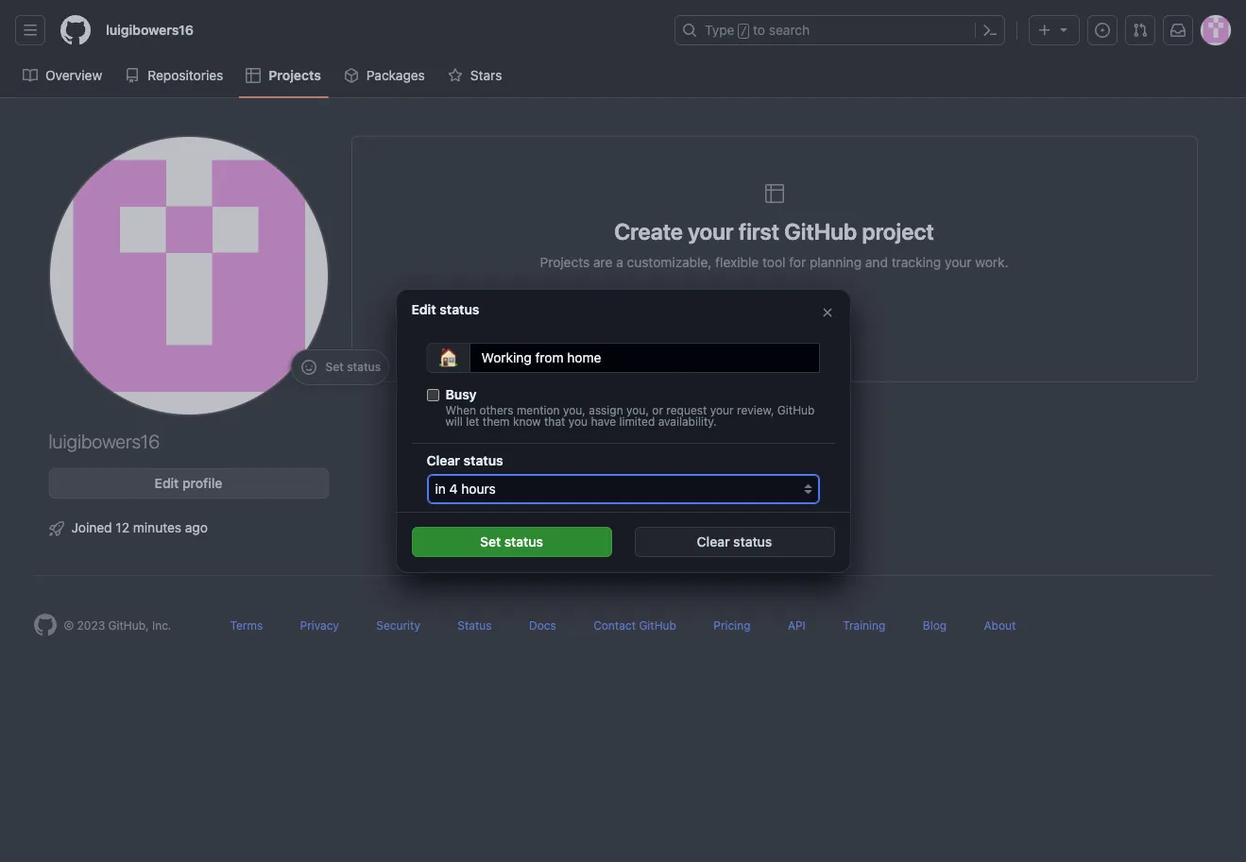 Task type: vqa. For each thing, say whether or not it's contained in the screenshot.
Edit in dialog
yes



Task type: locate. For each thing, give the bounding box(es) containing it.
clear status down the let
[[427, 453, 503, 469]]

api link
[[788, 619, 806, 633]]

edit profile
[[155, 475, 222, 491]]

1 horizontal spatial clear
[[697, 534, 730, 550]]

1 horizontal spatial projects
[[540, 254, 590, 270]]

or
[[652, 403, 663, 418]]

projects
[[269, 67, 321, 83], [540, 254, 590, 270]]

when
[[446, 403, 476, 418]]

status up pricing
[[733, 534, 772, 550]]

0 vertical spatial set status
[[326, 360, 381, 374]]

status down the let
[[464, 453, 503, 469]]

clear down the 'will'
[[427, 453, 460, 469]]

your inside busy when others mention you, assign you, or request your review,           github will let them know that you have limited availability.
[[710, 403, 734, 418]]

you, left the or
[[626, 403, 649, 418]]

table image right repositories
[[246, 68, 261, 83]]

0 horizontal spatial set status button
[[299, 358, 381, 377]]

0 vertical spatial edit
[[411, 301, 436, 317]]

set up status
[[480, 534, 501, 550]]

table image inside projects link
[[246, 68, 261, 83]]

github up planning
[[784, 218, 857, 245]]

edit left profile
[[155, 475, 179, 491]]

you, left 'have'
[[563, 403, 586, 418]]

type / to search
[[705, 22, 810, 38]]

🏠 button
[[427, 343, 470, 373]]

1 horizontal spatial set
[[480, 534, 501, 550]]

0 horizontal spatial projects
[[269, 67, 321, 83]]

are
[[593, 254, 613, 270]]

What's your current status? text field
[[469, 343, 820, 373]]

about link
[[984, 619, 1016, 633]]

1 vertical spatial clear status
[[697, 534, 772, 550]]

clear status up pricing
[[697, 534, 772, 550]]

you,
[[563, 403, 586, 418], [626, 403, 649, 418]]

book image
[[23, 68, 38, 83]]

set status up "docs" link at the bottom left
[[480, 534, 543, 550]]

request
[[666, 403, 707, 418]]

luigibowers16 up the repo icon
[[106, 22, 194, 38]]

0 vertical spatial projects
[[269, 67, 321, 83]]

tracking
[[892, 254, 941, 270]]

about
[[984, 619, 1016, 633]]

projects left are
[[540, 254, 590, 270]]

let
[[466, 415, 479, 429]]

a
[[616, 254, 623, 270]]

create
[[614, 218, 683, 245]]

set right smiley image
[[326, 360, 344, 374]]

1 horizontal spatial you,
[[626, 403, 649, 418]]

availability.
[[658, 415, 717, 429]]

1 horizontal spatial table image
[[763, 182, 786, 205]]

luigibowers16
[[106, 22, 194, 38], [49, 431, 160, 453]]

table image up first
[[763, 182, 786, 205]]

edit inside dialog
[[411, 301, 436, 317]]

set status right smiley image
[[326, 360, 381, 374]]

0 vertical spatial set status button
[[299, 358, 381, 377]]

0 horizontal spatial clear status
[[427, 453, 503, 469]]

1 vertical spatial edit
[[155, 475, 179, 491]]

rocket image
[[49, 522, 64, 537]]

edit status
[[411, 301, 479, 317]]

status
[[440, 301, 479, 317], [347, 360, 381, 374], [464, 453, 503, 469], [504, 534, 543, 550], [733, 534, 772, 550]]

0 vertical spatial github
[[784, 218, 857, 245]]

clear status inside button
[[697, 534, 772, 550]]

create your first github project projects are a customizable, flexible tool for planning and tracking your work.
[[540, 218, 1009, 270]]

1 vertical spatial github
[[777, 403, 815, 418]]

close image
[[820, 305, 835, 320]]

1 vertical spatial set status
[[480, 534, 543, 550]]

contact
[[594, 619, 636, 633]]

training link
[[843, 619, 886, 633]]

1 vertical spatial table image
[[763, 182, 786, 205]]

clear up pricing
[[697, 534, 730, 550]]

github right the review,
[[777, 403, 815, 418]]

issue opened image
[[1095, 23, 1110, 38]]

1 horizontal spatial edit
[[411, 301, 436, 317]]

projects inside create your first github project projects are a customizable, flexible tool for planning and tracking your work.
[[540, 254, 590, 270]]

edit up 🏠 dropdown button
[[411, 301, 436, 317]]

packages link
[[336, 61, 433, 90]]

1 horizontal spatial set status
[[480, 534, 543, 550]]

2023
[[77, 619, 105, 633]]

privacy
[[300, 619, 339, 633]]

0 horizontal spatial edit
[[155, 475, 179, 491]]

12
[[116, 520, 130, 536]]

packages
[[367, 67, 425, 83]]

0 vertical spatial clear
[[427, 453, 460, 469]]

edit for edit status
[[411, 301, 436, 317]]

planning
[[810, 254, 862, 270]]

your left the review,
[[710, 403, 734, 418]]

status inside clear status button
[[733, 534, 772, 550]]

luigibowers16 up joined
[[49, 431, 160, 453]]

overview link
[[15, 61, 110, 90]]

github inside create your first github project projects are a customizable, flexible tool for planning and tracking your work.
[[784, 218, 857, 245]]

projects left package icon
[[269, 67, 321, 83]]

set status button
[[299, 358, 381, 377], [411, 527, 612, 557]]

busy
[[446, 386, 477, 403]]

stars
[[470, 67, 502, 83]]

©
[[64, 619, 74, 633]]

clear
[[427, 453, 460, 469], [697, 534, 730, 550]]

set status
[[326, 360, 381, 374], [480, 534, 543, 550]]

1 vertical spatial clear
[[697, 534, 730, 550]]

busy when others mention you, assign you, or request your review,           github will let them know that you have limited availability.
[[446, 386, 815, 429]]

you
[[569, 415, 588, 429]]

overview
[[45, 67, 102, 83]]

edit
[[411, 301, 436, 317], [155, 475, 179, 491]]

your up flexible
[[688, 218, 734, 245]]

git pull request image
[[1133, 23, 1148, 38]]

1 horizontal spatial clear status
[[697, 534, 772, 550]]

2 vertical spatial your
[[710, 403, 734, 418]]

0 horizontal spatial set
[[326, 360, 344, 374]]

know
[[513, 415, 541, 429]]

mention
[[517, 403, 560, 418]]

1 vertical spatial projects
[[540, 254, 590, 270]]

set inside edit status dialog
[[480, 534, 501, 550]]

security
[[376, 619, 420, 633]]

terms link
[[230, 619, 263, 633]]

blog link
[[923, 619, 947, 633]]

1 horizontal spatial set status button
[[411, 527, 612, 557]]

table image
[[246, 68, 261, 83], [763, 182, 786, 205]]

others
[[479, 403, 514, 418]]

status link
[[458, 619, 492, 633]]

to
[[753, 22, 765, 38]]

edit inside button
[[155, 475, 179, 491]]

1 vertical spatial luigibowers16
[[49, 431, 160, 453]]

clear status
[[427, 453, 503, 469], [697, 534, 772, 550]]

project
[[862, 218, 934, 245]]

github
[[784, 218, 857, 245], [777, 403, 815, 418], [639, 619, 676, 633]]

homepage image
[[34, 614, 56, 637]]

repositories
[[148, 67, 223, 83]]

0 horizontal spatial set status
[[326, 360, 381, 374]]

0 horizontal spatial table image
[[246, 68, 261, 83]]

0 vertical spatial table image
[[246, 68, 261, 83]]

1 vertical spatial set
[[480, 534, 501, 550]]

pricing link
[[714, 619, 751, 633]]

search
[[769, 22, 810, 38]]

0 horizontal spatial you,
[[563, 403, 586, 418]]

your left the work.
[[945, 254, 972, 270]]

edit status dialog
[[396, 290, 850, 573]]

table image for projects
[[246, 68, 261, 83]]

command palette image
[[983, 23, 998, 38]]

your
[[688, 218, 734, 245], [945, 254, 972, 270], [710, 403, 734, 418]]

limited
[[619, 415, 655, 429]]

0 vertical spatial your
[[688, 218, 734, 245]]

0 vertical spatial clear status
[[427, 453, 503, 469]]

docs
[[529, 619, 556, 633]]

github right contact
[[639, 619, 676, 633]]

set
[[326, 360, 344, 374], [480, 534, 501, 550]]

edit for edit profile
[[155, 475, 179, 491]]



Task type: describe. For each thing, give the bounding box(es) containing it.
joined 12 minutes ago
[[71, 520, 208, 536]]

smiley image
[[301, 360, 316, 375]]

first
[[739, 218, 780, 245]]

assign
[[589, 403, 623, 418]]

type
[[705, 22, 735, 38]]

package image
[[344, 68, 359, 83]]

/
[[740, 25, 747, 38]]

2 vertical spatial github
[[639, 619, 676, 633]]

tool
[[763, 254, 786, 270]]

plus image
[[1037, 23, 1053, 38]]

notifications image
[[1171, 23, 1186, 38]]

status up the 🏠 at the left of page
[[440, 301, 479, 317]]

set status inside edit status dialog
[[480, 534, 543, 550]]

1 vertical spatial your
[[945, 254, 972, 270]]

clear inside clear status button
[[697, 534, 730, 550]]

1 you, from the left
[[563, 403, 586, 418]]

terms
[[230, 619, 263, 633]]

flexible
[[715, 254, 759, 270]]

work.
[[975, 254, 1009, 270]]

will
[[446, 415, 463, 429]]

docs link
[[529, 619, 556, 633]]

inc.
[[152, 619, 171, 633]]

for
[[789, 254, 806, 270]]

Busy checkbox
[[427, 389, 439, 402]]

security link
[[376, 619, 420, 633]]

repositories link
[[117, 61, 231, 90]]

repo image
[[125, 68, 140, 83]]

privacy link
[[300, 619, 339, 633]]

that
[[544, 415, 565, 429]]

🏠
[[438, 344, 458, 371]]

star image
[[448, 68, 463, 83]]

and
[[865, 254, 888, 270]]

contact github link
[[594, 619, 676, 633]]

projects link
[[238, 61, 329, 90]]

blog
[[923, 619, 947, 633]]

© 2023 github, inc.
[[64, 619, 171, 633]]

homepage image
[[60, 15, 91, 45]]

status
[[458, 619, 492, 633]]

2 you, from the left
[[626, 403, 649, 418]]

joined
[[71, 520, 112, 536]]

status right smiley image
[[347, 360, 381, 374]]

them
[[483, 415, 510, 429]]

minutes
[[133, 520, 182, 536]]

github,
[[108, 619, 149, 633]]

profile
[[182, 475, 222, 491]]

luigibowers16 link
[[98, 15, 201, 45]]

api
[[788, 619, 806, 633]]

0 vertical spatial luigibowers16
[[106, 22, 194, 38]]

training
[[843, 619, 886, 633]]

ago
[[185, 520, 208, 536]]

pricing
[[714, 619, 751, 633]]

triangle down image
[[1056, 22, 1071, 37]]

table image for create your first github project
[[763, 182, 786, 205]]

clear status button
[[634, 527, 835, 557]]

1 vertical spatial set status button
[[411, 527, 612, 557]]

status up the docs
[[504, 534, 543, 550]]

contact github
[[594, 619, 676, 633]]

github inside busy when others mention you, assign you, or request your review,           github will let them know that you have limited availability.
[[777, 403, 815, 418]]

customizable,
[[627, 254, 712, 270]]

change your avatar image
[[49, 136, 328, 416]]

review,
[[737, 403, 774, 418]]

edit profile button
[[49, 469, 328, 499]]

0 horizontal spatial clear
[[427, 453, 460, 469]]

0 vertical spatial set
[[326, 360, 344, 374]]

have
[[591, 415, 616, 429]]

stars link
[[440, 61, 510, 90]]



